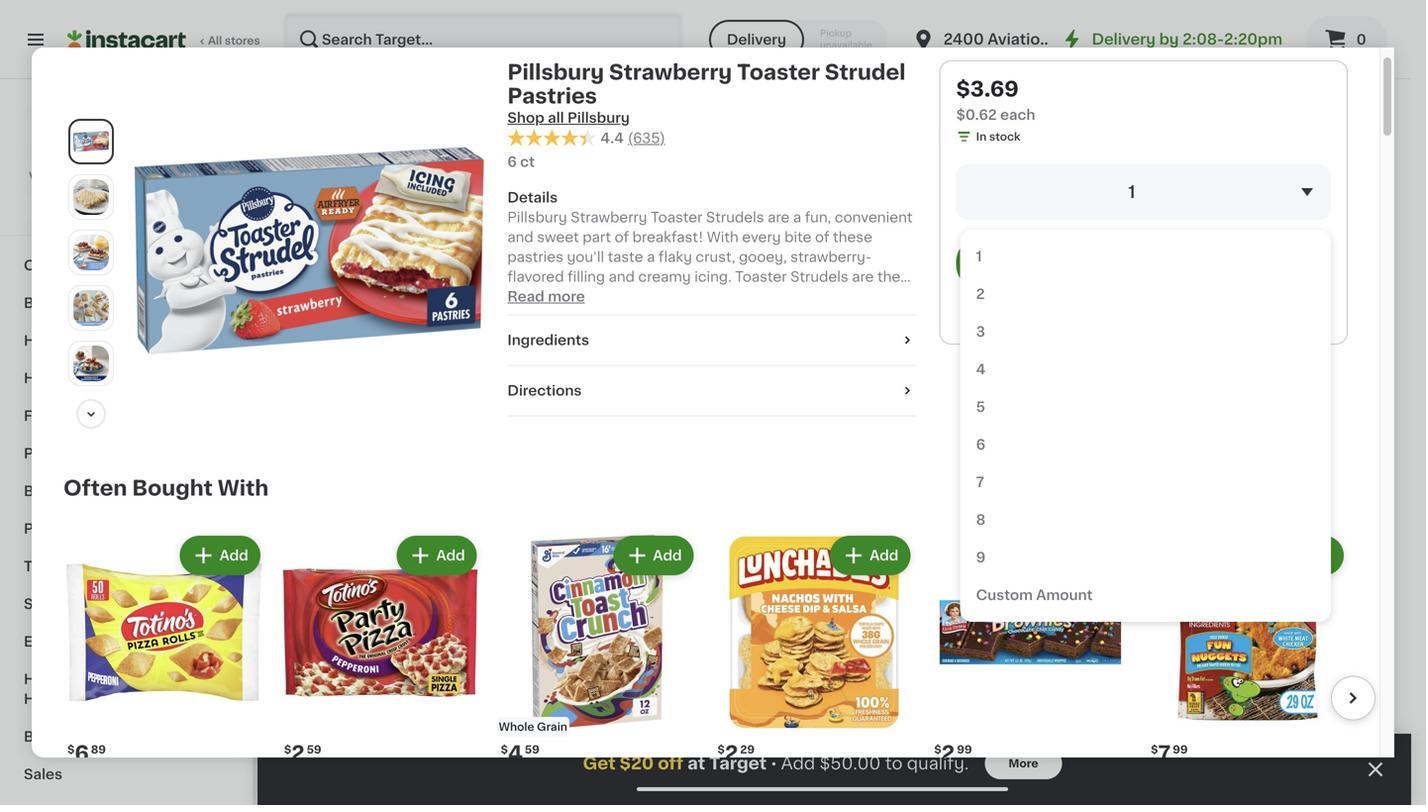 Task type: vqa. For each thing, say whether or not it's contained in the screenshot.
the middle the 40
no



Task type: locate. For each thing, give the bounding box(es) containing it.
1 for 1 2 3 4 5 6 7 8 9 custom amount
[[977, 250, 983, 264]]

3 options from the left
[[1067, 581, 1110, 592]]

honey up the graham
[[1052, 52, 1099, 66]]

1 horizontal spatial pillsbury
[[508, 62, 605, 83]]

2 inside 1 2 3 4 5 6 7 8 9 custom amount
[[977, 287, 985, 301]]

cereal up '12 4 options' at the bottom left of the page
[[479, 543, 525, 557]]

& right improvement
[[170, 673, 181, 687]]

59 inside $ 5 59
[[1367, 7, 1382, 18]]

0 horizontal spatial 1
[[977, 250, 983, 264]]

0 horizontal spatial 99
[[957, 745, 973, 756]]

ct
[[1350, 129, 1361, 140], [520, 155, 535, 169], [307, 561, 319, 572]]

0 vertical spatial see eligible items
[[1069, 154, 1168, 165]]

0 horizontal spatial options
[[511, 581, 553, 592]]

2 toast from the left
[[736, 504, 774, 518]]

toaster inside pop-tarts toaster pastries, breakfast foods, kids snacks, frosted brown sugar cinnamon
[[1277, 523, 1329, 537]]

many down 10.8 • 3 options
[[1044, 601, 1076, 612]]

cinnamon toast crunch breakfast cereal up (3.47k) in the left bottom of the page
[[479, 504, 600, 557]]

2 crunch from the left
[[661, 523, 712, 537]]

$ for $ 4 59
[[501, 745, 508, 756]]

0 horizontal spatial see
[[1069, 154, 1091, 165]]

eligible down brown
[[1257, 652, 1309, 666]]

see eligible items down brown
[[1226, 652, 1353, 666]]

strawberry for pillsbury strawberry toaster strudel pastries (635) 6 ct
[[361, 504, 437, 518]]

1 vertical spatial all
[[1181, 716, 1198, 730]]

& inside the canned goods & soups 'link'
[[134, 259, 146, 273]]

0 vertical spatial goods
[[53, 221, 101, 235]]

& inside home improvement & hardware
[[170, 673, 181, 687]]

goods down 100%
[[53, 221, 101, 235]]

5 up dr
[[1064, 6, 1077, 27]]

• right 18.8
[[687, 581, 691, 592]]

delicious honey maid recipes
[[723, 54, 870, 92]]

see inside item carousel region
[[1226, 652, 1254, 666]]

2 for $ 2 59
[[291, 744, 305, 765]]

maid down delicious
[[723, 75, 768, 92]]

view all (40+)
[[1144, 716, 1240, 730]]

1 field
[[957, 164, 1332, 220]]

None search field
[[283, 12, 684, 67]]

foods,
[[1206, 563, 1253, 577]]

1 horizontal spatial target
[[710, 756, 767, 772]]

in down '12 4 options' at the bottom left of the page
[[533, 601, 543, 612]]

save
[[1273, 506, 1299, 517]]

6 ct up see eligible i button
[[1340, 129, 1361, 140]]

1 horizontal spatial 5
[[1064, 6, 1077, 27]]

affiliated
[[164, 171, 214, 182]]

1 horizontal spatial see
[[1226, 652, 1254, 666]]

1 horizontal spatial cinnamon toast crunch breakfast cereal
[[661, 504, 782, 557]]

1 vertical spatial goods
[[83, 259, 131, 273]]

read more button
[[508, 287, 585, 307]]

target up policy.
[[103, 148, 149, 162]]

1 horizontal spatial pastries
[[508, 86, 597, 107]]

treatment tracker modal dialog
[[258, 734, 1412, 806]]

$ for $ 6 89
[[67, 745, 75, 756]]

0 horizontal spatial 3
[[977, 325, 986, 339]]

see inside button
[[1357, 154, 1378, 165]]

toaster inside pillsbury strawberry toaster strudel pastries shop all pillsbury
[[737, 62, 821, 83]]

4 inside 1 2 3 4 5 6 7 8 9 custom amount
[[977, 363, 986, 377]]

0 horizontal spatial all
[[548, 111, 564, 125]]

1 inside 1 2 3 4 5 6 7 8 9 custom amount
[[977, 250, 983, 264]]

to right "$50.00"
[[886, 756, 903, 772]]

eligible inside button
[[1381, 154, 1422, 165]]

strawberry for pillsbury strawberry toaster strudel pastries shop all pillsbury
[[609, 62, 733, 83]]

1 horizontal spatial all
[[1181, 716, 1198, 730]]

sporting
[[24, 598, 86, 611]]

delivery inside "link"
[[1093, 32, 1156, 47]]

all
[[548, 111, 564, 125], [1181, 716, 1198, 730]]

crunch up 18.8
[[661, 523, 712, 537]]

$ inside $ 6 89
[[67, 745, 75, 756]]

$3.69 $0.62 each
[[957, 79, 1036, 122]]

7 inside 1 2 3 4 5 6 7 8 9 custom amount
[[977, 476, 985, 490]]

0 horizontal spatial eligible
[[1093, 154, 1134, 165]]

enlarge frozen breakfast pillsbury strawberry toaster strudel pastries angle_right (opens in a new tab) image
[[73, 235, 109, 271]]

tarts
[[1239, 523, 1274, 537]]

buy
[[1058, 35, 1080, 46], [1212, 506, 1235, 517]]

canned goods & soups
[[24, 259, 194, 273]]

many in stock down '12 4 options' at the bottom left of the page
[[499, 601, 577, 612]]

0 horizontal spatial items
[[1137, 154, 1168, 165]]

1 vertical spatial target
[[710, 756, 767, 772]]

0 horizontal spatial ct
[[307, 561, 319, 572]]

view up $ 7 99
[[1144, 716, 1178, 730]]

cereal up 18.8
[[661, 543, 706, 557]]

$ inside $ 4 59
[[501, 745, 508, 756]]

1 vertical spatial see eligible items button
[[1206, 642, 1372, 676]]

crunch up '12 4 options' at the bottom left of the page
[[479, 523, 530, 537]]

sponsored badge image
[[843, 558, 903, 569]]

$ 6 89
[[67, 744, 106, 765]]

buy up pop-
[[1212, 506, 1235, 517]]

aviation
[[988, 32, 1050, 47]]

0 vertical spatial all
[[548, 111, 564, 125]]

view up prepared
[[29, 171, 56, 182]]

dry
[[24, 221, 50, 235]]

$ for $ 2 99
[[935, 745, 942, 756]]

to left list
[[1292, 313, 1307, 327]]

prepared foods
[[24, 183, 137, 197]]

any
[[1237, 506, 1258, 517]]

add button
[[962, 10, 1039, 45], [1249, 10, 1326, 45], [381, 307, 457, 343], [926, 307, 1003, 343], [1290, 307, 1366, 343], [182, 538, 258, 574], [399, 538, 475, 574], [616, 538, 692, 574], [832, 538, 909, 574], [1266, 538, 1343, 574], [744, 781, 821, 806], [926, 781, 1003, 806]]

1 crunch from the left
[[479, 523, 530, 537]]

0 vertical spatial pillsbury
[[508, 62, 605, 83]]

1 horizontal spatial eligible
[[1257, 652, 1309, 666]]

toast up (3.47k) in the left bottom of the page
[[554, 504, 592, 518]]

$ inside $ 2 59
[[284, 745, 291, 756]]

bought
[[132, 478, 213, 499]]

ct inside pillsbury strawberry toaster strudel pastries (635) 6 ct
[[307, 561, 319, 572]]

see left i
[[1357, 154, 1378, 165]]

1 vertical spatial view
[[1144, 716, 1178, 730]]

recipes
[[771, 75, 844, 92]]

10.8
[[1025, 581, 1048, 592]]

1 horizontal spatial strudel
[[825, 62, 906, 83]]

1 99 from the left
[[957, 745, 973, 756]]

7 left oz at the right bottom of the page
[[843, 543, 849, 554]]

stores
[[225, 35, 260, 46]]

0 vertical spatial items
[[1137, 154, 1168, 165]]

3 for 2
[[977, 325, 986, 339]]

0 horizontal spatial toaster
[[297, 523, 349, 537]]

view inside view pricing policy. not affiliated with instacart.
[[29, 171, 56, 182]]

frosted
[[1206, 583, 1260, 597]]

2 inside 5 buy 2 for $8 honey maid graham crackers
[[1083, 35, 1090, 46]]

pillsbury
[[508, 62, 605, 83], [297, 504, 357, 518]]

1 vertical spatial pillsbury
[[297, 504, 357, 518]]

health care
[[24, 372, 109, 385]]

0 vertical spatial view
[[29, 171, 56, 182]]

59
[[1367, 7, 1382, 18], [307, 745, 322, 756], [525, 745, 540, 756]]

1 vertical spatial buy
[[1212, 506, 1235, 517]]

see eligible items
[[1069, 154, 1168, 165], [1226, 652, 1353, 666]]

cinnamon toast crunch breakfast cereal up (3.52k)
[[661, 504, 782, 557]]

many in stock down brown
[[1226, 621, 1304, 631]]

59 for 2
[[307, 745, 322, 756]]

kids
[[1257, 563, 1287, 577]]

0 vertical spatial pastries
[[508, 86, 597, 107]]

cinnamon inside pop-tarts toaster pastries, breakfast foods, kids snacks, frosted brown sugar cinnamon
[[1206, 603, 1278, 617]]

7 inside magic spoon peanut butter cereal 7 oz
[[843, 543, 849, 554]]

0 horizontal spatial honey
[[811, 54, 870, 70]]

item carousel region
[[297, 230, 1372, 687], [36, 524, 1376, 806], [297, 703, 1372, 806]]

canned
[[24, 259, 80, 273]]

options down (3.52k)
[[704, 581, 747, 592]]

product group containing 4
[[497, 532, 698, 806]]

items down the sugar
[[1312, 652, 1353, 666]]

99 inside $ 7 99
[[1173, 745, 1189, 756]]

view inside popup button
[[1144, 716, 1178, 730]]

crunch for 12
[[479, 523, 530, 537]]

goods down games
[[89, 598, 137, 611]]

delivery inside button
[[727, 33, 787, 47]]

2 horizontal spatial 59
[[1367, 7, 1382, 18]]

see up (40+)
[[1226, 652, 1254, 666]]

1 horizontal spatial •
[[771, 756, 777, 772]]

1 vertical spatial items
[[1312, 652, 1353, 666]]

gift
[[81, 447, 108, 461]]

pillsbury inside pillsbury strawberry toaster strudel pastries (635) 6 ct
[[297, 504, 357, 518]]

strudel inside pillsbury strawberry toaster strudel pastries shop all pillsbury
[[825, 62, 906, 83]]

5 inside 5 buy 2 for $8 honey maid graham crackers
[[1064, 6, 1077, 27]]

cinnamon toast crunch breakfast cereal
[[479, 504, 600, 557], [661, 504, 782, 557]]

$2.99 element
[[1206, 475, 1372, 501]]

enlarge frozen breakfast pillsbury strawberry toaster strudel pastries hero (opens in a new tab) image
[[73, 124, 109, 160]]

0 horizontal spatial target
[[103, 148, 149, 162]]

pastries inside pillsbury strawberry toaster strudel pastries (635) 6 ct
[[406, 523, 462, 537]]

1 vertical spatial 3
[[1057, 581, 1065, 592]]

target right at
[[710, 756, 767, 772]]

1 horizontal spatial delivery
[[1093, 32, 1156, 47]]

strawberry inside pillsbury strawberry toaster strudel pastries (635) 6 ct
[[361, 504, 437, 518]]

party & gift supplies link
[[12, 435, 241, 473]]

0 horizontal spatial 59
[[307, 745, 322, 756]]

strudel for pillsbury strawberry toaster strudel pastries shop all pillsbury
[[825, 62, 906, 83]]

enlarge frozen breakfast pillsbury strawberry toaster strudel pastries angle_top (opens in a new tab) image
[[73, 346, 109, 382]]

99 down 'view all (40+)'
[[1173, 745, 1189, 756]]

grain
[[537, 722, 568, 733]]

$ inside $ 5 59
[[1344, 7, 1351, 18]]

delivery for delivery
[[727, 33, 787, 47]]

0 horizontal spatial cereal
[[479, 543, 525, 557]]

list box
[[961, 230, 1332, 622]]

cereal for (3.47k)
[[479, 543, 525, 557]]

10.8 • 3 options
[[1025, 581, 1110, 592]]

toaster for pillsbury strawberry toaster strudel pastries (635) 6 ct
[[297, 523, 349, 537]]

0 vertical spatial 1
[[1129, 184, 1136, 201]]

details button
[[508, 188, 916, 208]]

all left (40+)
[[1181, 716, 1198, 730]]

item carousel region containing view all (40+)
[[297, 703, 1372, 806]]

pastries inside pillsbury strawberry toaster strudel pastries shop all pillsbury
[[508, 86, 597, 107]]

in down 10.8 • 3 options
[[1078, 601, 1089, 612]]

& right toys
[[61, 560, 73, 574]]

many in stock down 10.8 • 3 options
[[1044, 601, 1123, 612]]

add inside treatment tracker modal "dialog"
[[781, 756, 816, 772]]

amount
[[1037, 589, 1093, 602]]

toast
[[554, 504, 592, 518], [736, 504, 774, 518]]

2 horizontal spatial cereal
[[890, 523, 935, 537]]

see eligible items button down crackers
[[1052, 146, 1185, 172]]

toaster for pillsbury strawberry toaster strudel pastries shop all pillsbury
[[737, 62, 821, 83]]

item carousel region containing 6
[[36, 524, 1376, 806]]

1 toast from the left
[[554, 504, 592, 518]]

home
[[24, 673, 67, 687]]

0 horizontal spatial cinnamon toast crunch breakfast cereal
[[479, 504, 600, 557]]

1 vertical spatial (635)
[[371, 545, 400, 556]]

0 horizontal spatial strudel
[[353, 523, 403, 537]]

1 vertical spatial strawberry
[[361, 504, 437, 518]]

i
[[1424, 154, 1427, 165]]

stock down brown
[[1273, 621, 1304, 631]]

pasta
[[119, 221, 159, 235]]

sales link
[[12, 756, 241, 794]]

add to list
[[1260, 313, 1332, 327]]

$ for $ 5 59
[[1344, 7, 1351, 18]]

cinnamon toast crunch breakfast cereal for (3.52k)
[[661, 504, 782, 557]]

goods inside 'link'
[[83, 259, 131, 273]]

• right $ 2 29
[[771, 756, 777, 772]]

delivery for delivery by 2:08-2:20pm
[[1093, 32, 1156, 47]]

7 up 'peanut'
[[977, 476, 985, 490]]

5
[[1064, 6, 1077, 27], [1351, 6, 1365, 27], [977, 400, 986, 414]]

0 vertical spatial target
[[103, 148, 149, 162]]

honey down "0"
[[1340, 52, 1386, 66]]

eligible down crackers
[[1093, 154, 1134, 165]]

59 inside $ 4 59
[[525, 745, 540, 756]]

strawberry inside pillsbury strawberry toaster strudel pastries shop all pillsbury
[[609, 62, 733, 83]]

1 horizontal spatial 1
[[1129, 184, 1136, 201]]

0 horizontal spatial strawberry
[[361, 504, 437, 518]]

toaster inside pillsbury strawberry toaster strudel pastries (635) 6 ct
[[297, 523, 349, 537]]

2 horizontal spatial 7
[[1159, 744, 1171, 765]]

99 for 7
[[1173, 745, 1189, 756]]

honey up recipes
[[811, 54, 870, 70]]

2 horizontal spatial options
[[1067, 581, 1110, 592]]

0 vertical spatial strawberry
[[609, 62, 733, 83]]

honey
[[1052, 52, 1099, 66], [1340, 52, 1386, 66], [811, 54, 870, 70]]

1 horizontal spatial maid
[[1102, 52, 1137, 66]]

maid right 0 button
[[1390, 52, 1424, 66]]

pastries,
[[1206, 543, 1266, 557]]

maid down $8
[[1102, 52, 1137, 66]]

see eligible items down crackers
[[1069, 154, 1168, 165]]

view all (40+) button
[[1136, 703, 1261, 743]]

& left soups
[[134, 259, 146, 273]]

1 vertical spatial to
[[886, 756, 903, 772]]

0 vertical spatial 3
[[977, 325, 986, 339]]

$ inside $ 7 99
[[1152, 745, 1159, 756]]

sporting goods
[[24, 598, 137, 611]]

see down the graham
[[1069, 154, 1091, 165]]

many down '12 4 options' at the bottom left of the page
[[499, 601, 530, 612]]

list
[[1310, 313, 1332, 327]]

qualify.
[[907, 756, 970, 772]]

hardware
[[24, 693, 93, 707]]

& left gift
[[66, 447, 77, 461]]

delivery up delicious
[[727, 33, 787, 47]]

0 vertical spatial (635)
[[628, 131, 666, 145]]

1 horizontal spatial view
[[1144, 716, 1178, 730]]

floral
[[24, 409, 63, 423]]

2 99 from the left
[[1173, 745, 1189, 756]]

strudel inside pillsbury strawberry toaster strudel pastries (635) 6 ct
[[353, 523, 403, 537]]

bakery
[[24, 108, 74, 122]]

★★★★★
[[1340, 111, 1409, 125], [1340, 111, 1409, 125], [508, 129, 597, 147], [508, 129, 597, 147], [479, 562, 548, 576], [479, 562, 548, 576], [661, 562, 730, 576], [661, 562, 730, 576]]

product group containing 7
[[1148, 532, 1349, 806]]

0 horizontal spatial pastries
[[406, 523, 462, 537]]

see eligible items button down brown
[[1206, 642, 1372, 676]]

3 inside item carousel region
[[1057, 581, 1065, 592]]

5 up $11.99 element
[[977, 400, 986, 414]]

• for 18.8
[[687, 581, 691, 592]]

7 down 'view all (40+)'
[[1159, 744, 1171, 765]]

toast for (3.52k)
[[736, 504, 774, 518]]

2
[[1083, 35, 1090, 46], [977, 287, 985, 301], [725, 744, 739, 765], [291, 744, 305, 765], [942, 744, 955, 765]]

see eligible items button inside item carousel region
[[1206, 642, 1372, 676]]

many down frosted
[[1226, 621, 1258, 631]]

honey maid 
[[1340, 52, 1427, 106]]

2 horizontal spatial see
[[1357, 154, 1378, 165]]

product group containing 6
[[63, 532, 264, 806]]

& inside books & magazines link
[[72, 730, 83, 744]]

item carousel region containing breakfast
[[297, 230, 1372, 687]]

1 vertical spatial 6 ct
[[508, 155, 535, 169]]

electronics link
[[12, 623, 241, 661]]

2 vertical spatial goods
[[89, 598, 137, 611]]

6 ct
[[1340, 129, 1361, 140], [508, 155, 535, 169]]

maid inside delicious honey maid recipes
[[723, 75, 768, 92]]

pillsbury for pillsbury strawberry toaster strudel pastries shop all pillsbury
[[508, 62, 605, 83]]

2 options from the left
[[704, 581, 747, 592]]

buy left for
[[1058, 35, 1080, 46]]

product group
[[906, 4, 1185, 176], [1193, 4, 1427, 177], [297, 301, 463, 574], [479, 301, 645, 618], [661, 301, 827, 594], [843, 301, 1009, 574], [1206, 301, 1372, 676], [63, 532, 264, 806], [280, 532, 481, 806], [497, 532, 698, 806], [714, 532, 915, 806], [1148, 532, 1349, 806], [479, 775, 645, 806], [661, 775, 827, 806], [843, 775, 1009, 806]]

1 horizontal spatial crunch
[[661, 523, 712, 537]]

2 cinnamon toast crunch breakfast cereal from the left
[[661, 504, 782, 557]]

0 horizontal spatial to
[[886, 756, 903, 772]]

& right 'books' on the bottom left
[[72, 730, 83, 744]]

59 inside $ 2 59
[[307, 745, 322, 756]]

2 for $ 2 29
[[725, 744, 739, 765]]

cinnamon down frosted
[[1206, 603, 1278, 617]]

0 horizontal spatial (635)
[[371, 545, 400, 556]]

1 horizontal spatial toast
[[736, 504, 774, 518]]

enlarge frozen breakfast pillsbury strawberry toaster strudel pastries angle_back (opens in a new tab) image
[[73, 290, 109, 326]]

0 horizontal spatial view
[[29, 171, 56, 182]]

2 for $ 2 99
[[942, 744, 955, 765]]

9
[[977, 551, 986, 565]]

99 left "more" button
[[957, 745, 973, 756]]

crunch
[[479, 523, 530, 537], [661, 523, 712, 537]]

breakfast
[[297, 239, 404, 260], [24, 296, 93, 310], [534, 523, 600, 537], [715, 523, 782, 537], [1270, 543, 1336, 557]]

1 horizontal spatial options
[[704, 581, 747, 592]]

$ inside $ 2 99
[[935, 745, 942, 756]]

not
[[141, 171, 161, 182]]

maid inside the "honey maid"
[[1390, 52, 1424, 66]]

buy inside item carousel region
[[1212, 506, 1235, 517]]

0 vertical spatial to
[[1292, 313, 1307, 327]]

2 for 1 2 3 4 5 6 7 8 9 custom amount
[[977, 287, 985, 301]]

prepared foods link
[[12, 171, 241, 209]]

custom
[[977, 589, 1033, 602]]

1 vertical spatial ct
[[520, 155, 535, 169]]

target
[[103, 148, 149, 162], [710, 756, 767, 772]]

service type group
[[709, 20, 889, 59]]

spoon
[[889, 504, 934, 518]]

butter
[[843, 523, 886, 537]]

frozen link
[[12, 58, 241, 96]]

2 horizontal spatial toaster
[[1277, 523, 1329, 537]]

cinnamon up 18.8 • 4 options
[[661, 504, 732, 518]]

6 ct up details on the top left of page
[[508, 155, 535, 169]]

options right 10.8
[[1067, 581, 1110, 592]]

1 vertical spatial 1
[[977, 250, 983, 264]]

1 inside field
[[1129, 184, 1136, 201]]

household link
[[12, 322, 241, 360]]

items down crackers
[[1137, 154, 1168, 165]]

in down brown
[[1260, 621, 1270, 631]]

6 inside pillsbury strawberry toaster strudel pastries (635) 6 ct
[[297, 561, 305, 572]]

3 inside 1 2 3 4 5 6 7 8 9 custom amount
[[977, 325, 986, 339]]

more
[[548, 290, 585, 304]]

health
[[24, 372, 71, 385]]

$ inside $ 2 29
[[718, 745, 725, 756]]

2 horizontal spatial many
[[1226, 621, 1258, 631]]

99 inside $ 2 99
[[957, 745, 973, 756]]

all stores
[[208, 35, 260, 46]]

items
[[1137, 154, 1168, 165], [1312, 652, 1353, 666]]

1 cinnamon toast crunch breakfast cereal from the left
[[479, 504, 600, 557]]

1 horizontal spatial in
[[1078, 601, 1089, 612]]

$ for $ 7 99
[[1152, 745, 1159, 756]]

99 for 2
[[957, 745, 973, 756]]

view for view all (40+)
[[1144, 716, 1178, 730]]

delivery up crackers
[[1093, 32, 1156, 47]]

foods
[[93, 183, 137, 197]]

magic
[[843, 504, 886, 518]]

2 horizontal spatial 5
[[1351, 6, 1365, 27]]

5 up "0"
[[1351, 6, 1365, 27]]

pillsbury inside pillsbury strawberry toaster strudel pastries shop all pillsbury
[[508, 62, 605, 83]]

1 horizontal spatial 6 ct
[[1340, 129, 1361, 140]]

0 horizontal spatial •
[[687, 581, 691, 592]]

2:20pm
[[1225, 32, 1283, 47]]

games
[[76, 560, 127, 574]]

books
[[24, 730, 68, 744]]

2 vertical spatial 7
[[1159, 744, 1171, 765]]

1 horizontal spatial see eligible items
[[1226, 652, 1353, 666]]

toast up (3.52k)
[[736, 504, 774, 518]]

1 horizontal spatial items
[[1312, 652, 1353, 666]]

0 horizontal spatial toast
[[554, 504, 592, 518]]

$ 2 59
[[284, 744, 322, 765]]

1 options from the left
[[511, 581, 553, 592]]

2 horizontal spatial eligible
[[1381, 154, 1422, 165]]

in
[[977, 131, 987, 142]]

cinnamon up '12 4 options' at the bottom left of the page
[[479, 504, 550, 518]]

0 horizontal spatial buy
[[1058, 35, 1080, 46]]

2 vertical spatial ct
[[307, 561, 319, 572]]

• right 10.8
[[1050, 581, 1055, 592]]

& down satisfaction
[[104, 221, 116, 235]]

1 horizontal spatial cereal
[[661, 543, 706, 557]]

1 horizontal spatial buy
[[1212, 506, 1235, 517]]

0 horizontal spatial delivery
[[727, 33, 787, 47]]

honey inside the "honey maid"
[[1340, 52, 1386, 66]]

1 horizontal spatial 99
[[1173, 745, 1189, 756]]

all inside pillsbury strawberry toaster strudel pastries shop all pillsbury
[[548, 111, 564, 125]]

cereal down 'spoon' in the right of the page
[[890, 523, 935, 537]]

all right shop
[[548, 111, 564, 125]]

eligible left i
[[1381, 154, 1422, 165]]

2 horizontal spatial honey
[[1340, 52, 1386, 66]]

list box containing 1
[[961, 230, 1332, 622]]

options down (3.47k) in the left bottom of the page
[[511, 581, 553, 592]]

goods down dry goods & pasta
[[83, 259, 131, 273]]



Task type: describe. For each thing, give the bounding box(es) containing it.
supplies
[[112, 447, 174, 461]]

books & magazines link
[[12, 718, 241, 756]]

see eligible i
[[1357, 154, 1427, 165]]

2 horizontal spatial many in stock
[[1226, 621, 1304, 631]]

care
[[75, 372, 109, 385]]

to inside treatment tracker modal "dialog"
[[886, 756, 903, 772]]

pets link
[[12, 510, 241, 548]]

magic spoon peanut butter cereal 7 oz
[[843, 504, 987, 554]]

target logo image
[[108, 103, 145, 141]]

1 horizontal spatial many
[[1044, 601, 1076, 612]]

instacart.
[[108, 187, 162, 198]]

5 buy 2 for $8 honey maid graham crackers
[[1052, 6, 1173, 86]]

maid inside 5 buy 2 for $8 honey maid graham crackers
[[1102, 52, 1137, 66]]

2,
[[1261, 506, 1271, 517]]

buy any 2, save $0.50
[[1212, 506, 1335, 517]]

delivery by 2:08-2:20pm link
[[1061, 28, 1283, 52]]

4 inside product "group"
[[508, 744, 523, 765]]

party & gift supplies
[[24, 447, 174, 461]]

see for 5
[[1357, 154, 1378, 165]]

& inside toys & games link
[[61, 560, 73, 574]]

5 inside 1 2 3 4 5 6 7 8 9 custom amount
[[977, 400, 986, 414]]

$50.00
[[820, 756, 881, 772]]

target inside treatment tracker modal "dialog"
[[710, 756, 767, 772]]

baby link
[[12, 473, 241, 510]]

directions
[[508, 384, 582, 398]]

0 vertical spatial see eligible items button
[[1052, 146, 1185, 172]]

crunch for 18.8
[[661, 523, 712, 537]]

view pricing policy. not affiliated with instacart.
[[29, 171, 214, 198]]

enlarge frozen breakfast pillsbury strawberry toaster strudel pastries angle_left (opens in a new tab) image
[[73, 179, 109, 215]]

0 horizontal spatial many in stock
[[499, 601, 577, 612]]

bakery link
[[12, 96, 241, 134]]

1 horizontal spatial ct
[[520, 155, 535, 169]]

100% satisfaction guarantee button
[[31, 200, 222, 220]]

0 horizontal spatial many
[[499, 601, 530, 612]]

6 inside product "group"
[[75, 744, 89, 765]]

with
[[81, 187, 105, 198]]

& inside dry goods & pasta link
[[104, 221, 116, 235]]

pillsbury strawberry toaster strudel pastries (635) 6 ct
[[297, 504, 462, 572]]

(40+)
[[1201, 716, 1240, 730]]

2400
[[944, 32, 985, 47]]

options for 18.8 • 4 options
[[704, 581, 747, 592]]

100% satisfaction guarantee
[[51, 207, 210, 218]]

breakfast inside breakfast link
[[24, 296, 93, 310]]

snacks,
[[1291, 563, 1345, 577]]

100%
[[51, 207, 81, 218]]

sporting goods link
[[12, 586, 241, 623]]

6 inside 1 2 3 4 5 6 7 8 9 custom amount
[[977, 438, 986, 452]]

honeymaid image
[[723, 4, 759, 39]]

floral link
[[12, 397, 241, 435]]

eligible for 5
[[1381, 154, 1422, 165]]

breakfast link
[[12, 284, 241, 322]]

59 for 5
[[1367, 7, 1382, 18]]

toast for (3.47k)
[[554, 504, 592, 518]]

view for view pricing policy. not affiliated with instacart.
[[29, 171, 56, 182]]

buy inside 5 buy 2 for $8 honey maid graham crackers
[[1058, 35, 1080, 46]]

in stock
[[977, 131, 1021, 142]]

dr
[[1054, 32, 1072, 47]]

1 vertical spatial see eligible items
[[1226, 652, 1353, 666]]

$ for $ 2 29
[[718, 745, 725, 756]]

0
[[1357, 33, 1367, 47]]

soups
[[149, 259, 194, 273]]

whole
[[499, 722, 535, 733]]

breakfast inside pop-tarts toaster pastries, breakfast foods, kids snacks, frosted brown sugar cinnamon
[[1270, 543, 1336, 557]]

$0.50
[[1302, 506, 1335, 517]]

7 inside product "group"
[[1159, 744, 1171, 765]]

4.4
[[601, 131, 624, 145]]

1 horizontal spatial to
[[1292, 313, 1307, 327]]

oz
[[852, 543, 865, 554]]

honey inside 5 buy 2 for $8 honey maid graham crackers
[[1052, 52, 1099, 66]]

2400 aviation dr button
[[912, 12, 1072, 67]]

pop-
[[1206, 523, 1239, 537]]

0 horizontal spatial in
[[533, 601, 543, 612]]

with
[[218, 478, 269, 499]]

goods for dry
[[53, 221, 101, 235]]

• for 10.8
[[1050, 581, 1055, 592]]

18.8 • 4 options
[[661, 581, 747, 592]]

toaster for pop-tarts toaster pastries, breakfast foods, kids snacks, frosted brown sugar cinnamon
[[1277, 523, 1329, 537]]

pop-tarts toaster pastries, breakfast foods, kids snacks, frosted brown sugar cinnamon
[[1206, 523, 1351, 617]]

cinnamon for (3.52k)
[[661, 504, 732, 518]]

pillsbury for pillsbury strawberry toaster strudel pastries (635) 6 ct
[[297, 504, 357, 518]]

$0.62
[[957, 108, 997, 122]]

baby
[[24, 485, 61, 498]]

options for 10.8 • 3 options
[[1067, 581, 1110, 592]]

1 horizontal spatial many in stock
[[1044, 601, 1123, 612]]

honey inside delicious honey maid recipes
[[811, 54, 870, 70]]

pastries for pillsbury strawberry toaster strudel pastries shop all pillsbury
[[508, 86, 597, 107]]

goods for canned
[[83, 259, 131, 273]]

for
[[1093, 35, 1108, 46]]

strudel for pillsbury strawberry toaster strudel pastries (635) 6 ct
[[353, 523, 403, 537]]

see for buy 2 for $8
[[1069, 154, 1091, 165]]

honeymaid recipes image
[[298, 0, 707, 205]]

goods for sporting
[[89, 598, 137, 611]]

more
[[1009, 759, 1039, 769]]

policy.
[[100, 171, 138, 182]]

12
[[479, 581, 491, 592]]

sales
[[24, 768, 62, 782]]

cereal inside magic spoon peanut butter cereal 7 oz
[[890, 523, 935, 537]]

1 for 1
[[1129, 184, 1136, 201]]

party
[[24, 447, 62, 461]]

read more
[[508, 290, 585, 304]]

peanut
[[938, 504, 987, 518]]

sugar
[[1311, 583, 1351, 597]]

4.4 (635)
[[601, 131, 666, 145]]

frozen
[[24, 70, 72, 84]]

2 horizontal spatial in
[[1260, 621, 1270, 631]]

often bought with
[[63, 478, 269, 499]]

delicious
[[723, 54, 807, 70]]

target link
[[103, 103, 149, 164]]

electronics
[[24, 635, 105, 649]]

$11.99 element
[[843, 475, 1009, 501]]

household
[[24, 334, 102, 348]]

$ 2 29
[[718, 744, 755, 765]]

stock right in
[[990, 131, 1021, 142]]

59 for 4
[[525, 745, 540, 756]]

1 horizontal spatial (635)
[[628, 131, 666, 145]]

2:08-
[[1183, 32, 1225, 47]]

dry goods & pasta link
[[12, 209, 241, 247]]

3 for •
[[1057, 581, 1065, 592]]

eligible for buy 2 for $8
[[1093, 154, 1134, 165]]

all inside popup button
[[1181, 716, 1198, 730]]

health care link
[[12, 360, 241, 397]]

stock down (3.47k) in the left bottom of the page
[[546, 601, 577, 612]]

home improvement & hardware link
[[12, 661, 241, 718]]

18.8
[[661, 581, 684, 592]]

ingredients button
[[508, 331, 916, 350]]

prepared
[[24, 183, 90, 197]]

stock down 10.8 • 3 options
[[1091, 601, 1123, 612]]

deli link
[[12, 134, 241, 171]]

deli
[[24, 146, 52, 160]]

& inside party & gift supplies link
[[66, 447, 77, 461]]

cinnamon for (3.47k)
[[479, 504, 550, 518]]

get $20 off at target • add $50.00 to qualify.
[[583, 756, 970, 772]]

frozen breakfast pillsbury strawberry toaster strudel pastries hero image
[[135, 76, 484, 425]]

instacart logo image
[[67, 28, 186, 52]]

2 horizontal spatial ct
[[1350, 129, 1361, 140]]

$8
[[1111, 35, 1126, 46]]

(635) inside pillsbury strawberry toaster strudel pastries (635) 6 ct
[[371, 545, 400, 556]]

delicious honey maid recipes link
[[723, 4, 902, 152]]

toys & games
[[24, 560, 127, 574]]

cereal for (3.52k)
[[661, 543, 706, 557]]

$20
[[620, 756, 654, 772]]

pastries for pillsbury strawberry toaster strudel pastries (635) 6 ct
[[406, 523, 462, 537]]

dry goods & pasta
[[24, 221, 159, 235]]

$3.69
[[957, 79, 1019, 100]]

• inside get $20 off at target • add $50.00 to qualify.
[[771, 756, 777, 772]]

cinnamon toast crunch breakfast cereal for (3.47k)
[[479, 504, 600, 557]]

shop
[[508, 111, 545, 125]]

toys
[[24, 560, 58, 574]]

$ for $ 2 59
[[284, 745, 291, 756]]

29
[[741, 745, 755, 756]]



